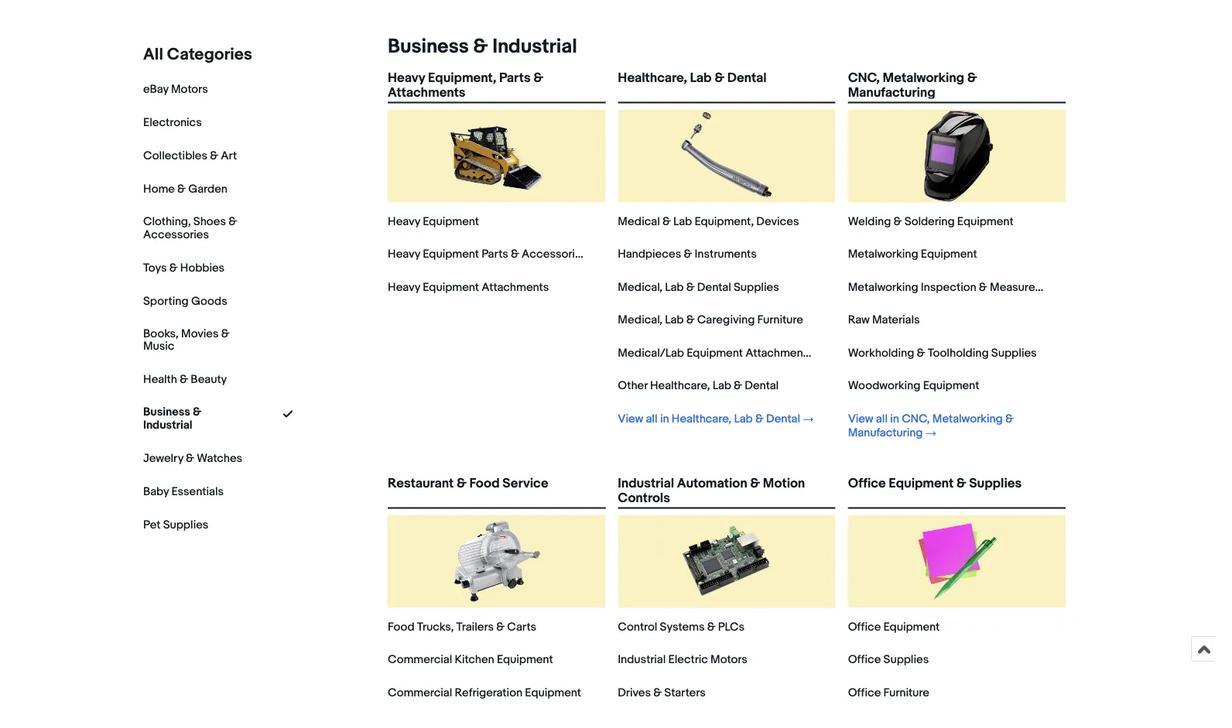 Task type: describe. For each thing, give the bounding box(es) containing it.
equipment for heavy equipment parts & accessories
[[423, 248, 479, 262]]

supplies down baby essentials
[[163, 518, 209, 532]]

view for healthcare, lab & dental
[[618, 412, 643, 426]]

ebay
[[143, 82, 168, 96]]

supplies right toolholding at right
[[991, 346, 1037, 360]]

starters
[[664, 686, 706, 700]]

watches
[[197, 452, 242, 466]]

heavy for heavy equipment, parts & attachments
[[388, 70, 425, 87]]

other healthcare, lab & dental
[[618, 379, 779, 393]]

motion
[[763, 476, 805, 492]]

ebay motors link
[[143, 82, 208, 96]]

clothing,
[[143, 214, 191, 228]]

healthcare, inside healthcare, lab & dental link
[[618, 70, 687, 87]]

medical, lab & dental supplies link
[[618, 281, 779, 295]]

books, movies & music link
[[143, 327, 252, 353]]

in for cnc, metalworking & manufacturing
[[890, 412, 899, 426]]

heavy equipment attachments
[[388, 281, 549, 295]]

business inside business & industrial
[[143, 405, 190, 419]]

refrigeration
[[455, 686, 523, 700]]

baby essentials
[[143, 485, 224, 499]]

trailers
[[456, 620, 494, 634]]

medical/lab
[[618, 346, 684, 360]]

& inside clothing, shoes & accessories
[[228, 214, 237, 228]]

heavy for heavy equipment
[[388, 215, 420, 229]]

industrial electric motors link
[[618, 653, 748, 667]]

commercial refrigeration equipment
[[388, 686, 581, 700]]

office for office equipment & supplies
[[848, 476, 886, 492]]

office supplies link
[[848, 653, 929, 667]]

medical & lab equipment, devices
[[618, 215, 799, 229]]

plcs
[[718, 620, 745, 634]]

drives
[[618, 686, 651, 700]]

devices
[[757, 215, 799, 229]]

heavy equipment
[[388, 215, 479, 229]]

electronics link
[[143, 115, 202, 129]]

& inside books, movies & music
[[221, 327, 230, 340]]

cnc, metalworking & manufacturing image
[[911, 110, 1003, 203]]

industrial automation & motion controls image
[[680, 516, 773, 608]]

office equipment & supplies image
[[911, 516, 1003, 608]]

collectibles
[[143, 149, 207, 163]]

industrial up heavy equipment, parts & attachments link
[[492, 35, 577, 59]]

attachments for medical/lab
[[746, 346, 813, 360]]

industrial automation & motion controls
[[618, 476, 805, 507]]

heavy equipment parts & accessories link
[[388, 248, 588, 262]]

inspection
[[921, 281, 977, 295]]

clothing, shoes & accessories link
[[143, 214, 252, 241]]

sporting goods
[[143, 294, 227, 308]]

raw
[[848, 314, 870, 327]]

food trucks, trailers & carts link
[[388, 620, 536, 634]]

baby essentials link
[[143, 485, 224, 499]]

view for cnc, metalworking & manufacturing
[[848, 412, 874, 426]]

office furniture link
[[848, 686, 930, 700]]

heavy equipment parts & accessories
[[388, 248, 588, 262]]

heavy for heavy equipment attachments
[[388, 281, 420, 295]]

metalworking equipment
[[848, 248, 977, 262]]

drives & starters
[[618, 686, 706, 700]]

art
[[221, 149, 237, 163]]

health
[[143, 373, 177, 387]]

& inside cnc, metalworking & manufacturing
[[967, 70, 977, 87]]

all for healthcare, lab & dental
[[646, 412, 658, 426]]

healthcare, lab & dental
[[618, 70, 767, 87]]

& inside view all in cnc, metalworking & manufacturing
[[1006, 412, 1014, 426]]

office for office supplies
[[848, 653, 881, 667]]

equipment right "refrigeration"
[[525, 686, 581, 700]]

welding & soldering equipment
[[848, 215, 1014, 229]]

1 horizontal spatial motors
[[711, 653, 748, 667]]

workholding & toolholding supplies link
[[848, 346, 1037, 360]]

hobbies
[[180, 261, 225, 275]]

control
[[618, 620, 657, 634]]

equipment for office equipment
[[884, 620, 940, 634]]

1 vertical spatial food
[[388, 620, 415, 634]]

raw materials link
[[848, 314, 920, 327]]

restaurant & food service link
[[388, 476, 606, 505]]

medical, lab & caregiving furniture
[[618, 314, 803, 327]]

all for cnc, metalworking & manufacturing
[[876, 412, 888, 426]]

jewelry
[[143, 452, 183, 466]]

home & garden link
[[143, 182, 227, 196]]

woodworking equipment
[[848, 379, 980, 393]]

toolholding
[[928, 346, 989, 360]]

medical & lab equipment, devices link
[[618, 215, 799, 229]]

medical/lab equipment attachments & accessories
[[618, 346, 892, 360]]

trucks,
[[417, 620, 454, 634]]

workholding & toolholding supplies
[[848, 346, 1037, 360]]

equipment for office equipment & supplies
[[889, 476, 954, 492]]

commercial for commercial kitchen equipment
[[388, 653, 452, 667]]

in for healthcare, lab & dental
[[660, 412, 669, 426]]

office for office furniture
[[848, 686, 881, 700]]

equipment for heavy equipment attachments
[[423, 281, 479, 295]]

parts for equipment,
[[499, 70, 531, 87]]

healthcare, lab & dental image
[[680, 110, 773, 203]]

collectibles & art
[[143, 149, 237, 163]]

view all in healthcare, lab & dental
[[618, 412, 800, 426]]

0 horizontal spatial business & industrial
[[143, 405, 201, 432]]

1 horizontal spatial equipment,
[[695, 215, 754, 229]]

categories
[[167, 44, 252, 64]]

cnc, metalworking & manufacturing
[[848, 70, 977, 102]]

toys & hobbies
[[143, 261, 225, 275]]

electronics
[[143, 115, 202, 129]]

cnc, inside cnc, metalworking & manufacturing
[[848, 70, 880, 87]]

pet supplies
[[143, 518, 209, 532]]

supplies down view all in cnc, metalworking & manufacturing link
[[969, 476, 1022, 492]]

supplies up caregiving
[[734, 281, 779, 295]]

equipment down carts
[[497, 653, 553, 667]]

accessories inside clothing, shoes & accessories
[[143, 227, 209, 241]]

view all in healthcare, lab & dental link
[[618, 412, 814, 426]]

music
[[143, 340, 174, 353]]

equipment right soldering
[[957, 215, 1014, 229]]

industrial up jewelry
[[143, 418, 192, 432]]

woodworking
[[848, 379, 921, 393]]

equipment, inside heavy equipment, parts & attachments
[[428, 70, 496, 87]]

manufacturing inside cnc, metalworking & manufacturing
[[848, 85, 936, 102]]

equipment for heavy equipment
[[423, 215, 479, 229]]



Task type: locate. For each thing, give the bounding box(es) containing it.
instruments
[[695, 248, 757, 262]]

furniture down 'office supplies'
[[884, 686, 930, 700]]

heavy equipment, parts & attachments
[[388, 70, 543, 102]]

metalworking inside cnc, metalworking & manufacturing
[[883, 70, 965, 87]]

heavy equipment attachments link
[[388, 281, 549, 295]]

health & beauty link
[[143, 373, 227, 387]]

0 horizontal spatial all
[[646, 412, 658, 426]]

1 horizontal spatial all
[[876, 412, 888, 426]]

0 vertical spatial healthcare,
[[618, 70, 687, 87]]

industrial left automation
[[618, 476, 674, 492]]

0 vertical spatial accessories
[[143, 227, 209, 241]]

in inside view all in cnc, metalworking & manufacturing
[[890, 412, 899, 426]]

medical
[[618, 215, 660, 229]]

1 vertical spatial motors
[[711, 653, 748, 667]]

0 horizontal spatial view
[[618, 412, 643, 426]]

medical, lab & caregiving furniture link
[[618, 314, 803, 327]]

cnc, metalworking & manufacturing link
[[848, 70, 1066, 102]]

restaurant
[[388, 476, 454, 492]]

1 vertical spatial business
[[143, 405, 190, 419]]

in down woodworking
[[890, 412, 899, 426]]

0 horizontal spatial equipment,
[[428, 70, 496, 87]]

business & industrial up heavy equipment, parts & attachments link
[[388, 35, 577, 59]]

0 vertical spatial business & industrial link
[[382, 35, 577, 59]]

pet
[[143, 518, 161, 532]]

0 vertical spatial food
[[469, 476, 500, 492]]

1 vertical spatial business & industrial
[[143, 405, 201, 432]]

motors down plcs
[[711, 653, 748, 667]]

woodworking equipment link
[[848, 379, 980, 393]]

essentials
[[171, 485, 224, 499]]

1 horizontal spatial business & industrial
[[388, 35, 577, 59]]

view
[[618, 412, 643, 426], [848, 412, 874, 426]]

4 heavy from the top
[[388, 281, 420, 295]]

2 all from the left
[[876, 412, 888, 426]]

1 vertical spatial attachments
[[482, 281, 549, 295]]

business & industrial link up jewelry & watches at the left of page
[[143, 405, 252, 432]]

business & industrial
[[388, 35, 577, 59], [143, 405, 201, 432]]

caregiving
[[697, 314, 755, 327]]

accessories for heavy
[[522, 248, 588, 262]]

manufacturing inside view all in cnc, metalworking & manufacturing
[[848, 426, 923, 440]]

heavy inside heavy equipment, parts & attachments
[[388, 70, 425, 87]]

1 all from the left
[[646, 412, 658, 426]]

0 horizontal spatial food
[[388, 620, 415, 634]]

equipment for metalworking equipment
[[921, 248, 977, 262]]

all down woodworking
[[876, 412, 888, 426]]

commercial down "trucks,"
[[388, 653, 452, 667]]

1 vertical spatial parts
[[482, 248, 508, 262]]

beauty
[[191, 373, 227, 387]]

all categories
[[143, 44, 252, 64]]

books,
[[143, 327, 179, 340]]

1 horizontal spatial in
[[890, 412, 899, 426]]

3 office from the top
[[848, 653, 881, 667]]

0 vertical spatial furniture
[[757, 314, 803, 327]]

control systems & plcs link
[[618, 620, 745, 634]]

measurement
[[990, 281, 1062, 295]]

0 vertical spatial cnc,
[[848, 70, 880, 87]]

view down woodworking
[[848, 412, 874, 426]]

home & garden
[[143, 182, 227, 196]]

0 vertical spatial motors
[[171, 82, 208, 96]]

jewelry & watches
[[143, 452, 242, 466]]

cnc, inside view all in cnc, metalworking & manufacturing
[[902, 412, 930, 426]]

commercial
[[388, 653, 452, 667], [388, 686, 452, 700]]

all inside view all in cnc, metalworking & manufacturing
[[876, 412, 888, 426]]

equipment up 'office supplies'
[[884, 620, 940, 634]]

heavy equipment, parts & attachments link
[[388, 70, 606, 102]]

2 manufacturing from the top
[[848, 426, 923, 440]]

1 vertical spatial business & industrial link
[[143, 405, 252, 432]]

ebay motors
[[143, 82, 208, 96]]

4 office from the top
[[848, 686, 881, 700]]

toys
[[143, 261, 167, 275]]

medical,
[[618, 281, 663, 295], [618, 314, 663, 327]]

0 horizontal spatial cnc,
[[848, 70, 880, 87]]

shoes
[[193, 214, 226, 228]]

industrial inside industrial automation & motion controls
[[618, 476, 674, 492]]

motors
[[171, 82, 208, 96], [711, 653, 748, 667]]

0 horizontal spatial furniture
[[757, 314, 803, 327]]

controls
[[618, 491, 670, 507]]

restaurant & food service
[[388, 476, 549, 492]]

business down health
[[143, 405, 190, 419]]

jewelry & watches link
[[143, 452, 242, 466]]

food inside "restaurant & food service" link
[[469, 476, 500, 492]]

0 vertical spatial equipment,
[[428, 70, 496, 87]]

1 horizontal spatial furniture
[[884, 686, 930, 700]]

pet supplies link
[[143, 518, 209, 532]]

soldering
[[905, 215, 955, 229]]

commercial kitchen equipment link
[[388, 653, 553, 667]]

business up heavy equipment, parts & attachments
[[388, 35, 469, 59]]

equipment down toolholding at right
[[923, 379, 980, 393]]

1 in from the left
[[660, 412, 669, 426]]

toys & hobbies link
[[143, 261, 225, 275]]

2 horizontal spatial accessories
[[826, 346, 892, 360]]

drives & starters link
[[618, 686, 706, 700]]

0 horizontal spatial accessories
[[143, 227, 209, 241]]

2 view from the left
[[848, 412, 874, 426]]

clothing, shoes & accessories
[[143, 214, 237, 241]]

2 in from the left
[[890, 412, 899, 426]]

industrial down control
[[618, 653, 666, 667]]

1 horizontal spatial business
[[388, 35, 469, 59]]

view all in cnc, metalworking & manufacturing link
[[848, 412, 1044, 440]]

0 horizontal spatial business
[[143, 405, 190, 419]]

office equipment & supplies
[[848, 476, 1022, 492]]

1 vertical spatial equipment,
[[695, 215, 754, 229]]

heavy equipment, parts & attachments image
[[450, 110, 543, 203]]

1 view from the left
[[618, 412, 643, 426]]

commercial kitchen equipment
[[388, 653, 553, 667]]

1 medical, from the top
[[618, 281, 663, 295]]

1 vertical spatial medical,
[[618, 314, 663, 327]]

restaurant & food service image
[[450, 516, 543, 608]]

& inside industrial automation & motion controls
[[750, 476, 760, 492]]

1 office from the top
[[848, 476, 886, 492]]

1 vertical spatial accessories
[[522, 248, 588, 262]]

equipment,
[[428, 70, 496, 87], [695, 215, 754, 229]]

welding
[[848, 215, 891, 229]]

2 vertical spatial attachments
[[746, 346, 813, 360]]

1 vertical spatial healthcare,
[[650, 379, 710, 393]]

systems
[[660, 620, 705, 634]]

carts
[[507, 620, 536, 634]]

2 vertical spatial accessories
[[826, 346, 892, 360]]

0 horizontal spatial business & industrial link
[[143, 405, 252, 432]]

commercial for commercial refrigeration equipment
[[388, 686, 452, 700]]

view down "other"
[[618, 412, 643, 426]]

business & industrial link up heavy equipment, parts & attachments
[[382, 35, 577, 59]]

0 horizontal spatial motors
[[171, 82, 208, 96]]

0 vertical spatial commercial
[[388, 653, 452, 667]]

attachments for heavy
[[482, 281, 549, 295]]

3 heavy from the top
[[388, 248, 420, 262]]

medical, for medical, lab & caregiving furniture
[[618, 314, 663, 327]]

metalworking inside view all in cnc, metalworking & manufacturing
[[933, 412, 1003, 426]]

0 vertical spatial manufacturing
[[848, 85, 936, 102]]

handpieces
[[618, 248, 681, 262]]

industrial automation & motion controls link
[[618, 476, 836, 507]]

food left service in the bottom left of the page
[[469, 476, 500, 492]]

1 horizontal spatial business & industrial link
[[382, 35, 577, 59]]

1 vertical spatial furniture
[[884, 686, 930, 700]]

& inside heavy equipment, parts & attachments
[[534, 70, 543, 87]]

view inside view all in cnc, metalworking & manufacturing
[[848, 412, 874, 426]]

medical, lab & dental supplies
[[618, 281, 779, 295]]

food left "trucks,"
[[388, 620, 415, 634]]

healthcare, lab & dental link
[[618, 70, 836, 99]]

attachments inside heavy equipment, parts & attachments
[[388, 85, 466, 102]]

all down "other"
[[646, 412, 658, 426]]

business & industrial up jewelry
[[143, 405, 201, 432]]

office for office equipment
[[848, 620, 881, 634]]

movies
[[181, 327, 219, 340]]

2 office from the top
[[848, 620, 881, 634]]

equipment down medical, lab & caregiving furniture
[[687, 346, 743, 360]]

1 vertical spatial commercial
[[388, 686, 452, 700]]

0 vertical spatial business & industrial
[[388, 35, 577, 59]]

1 manufacturing from the top
[[848, 85, 936, 102]]

1 horizontal spatial cnc,
[[902, 412, 930, 426]]

0 vertical spatial parts
[[499, 70, 531, 87]]

sporting
[[143, 294, 189, 308]]

0 horizontal spatial attachments
[[388, 85, 466, 102]]

2 heavy from the top
[[388, 215, 420, 229]]

1 vertical spatial cnc,
[[902, 412, 930, 426]]

dental
[[727, 70, 767, 87], [697, 281, 731, 295], [745, 379, 779, 393], [766, 412, 800, 426]]

metalworking equipment link
[[848, 248, 977, 262]]

materials
[[872, 314, 920, 327]]

1 heavy from the top
[[388, 70, 425, 87]]

garden
[[188, 182, 227, 196]]

2 vertical spatial healthcare,
[[672, 412, 732, 426]]

books, movies & music
[[143, 327, 230, 353]]

equipment up heavy equipment parts & accessories
[[423, 215, 479, 229]]

parts inside heavy equipment, parts & attachments
[[499, 70, 531, 87]]

2 commercial from the top
[[388, 686, 452, 700]]

automation
[[677, 476, 747, 492]]

metalworking
[[883, 70, 965, 87], [848, 248, 919, 262], [848, 281, 919, 295], [933, 412, 1003, 426]]

office equipment & supplies link
[[848, 476, 1066, 505]]

1 horizontal spatial view
[[848, 412, 874, 426]]

medical, for medical, lab & dental supplies
[[618, 281, 663, 295]]

1 commercial from the top
[[388, 653, 452, 667]]

manufacturing
[[848, 85, 936, 102], [848, 426, 923, 440]]

equipment up heavy equipment attachments 'link'
[[423, 248, 479, 262]]

1 horizontal spatial food
[[469, 476, 500, 492]]

commercial down commercial kitchen equipment link
[[388, 686, 452, 700]]

in down other healthcare, lab & dental
[[660, 412, 669, 426]]

medical, down handpieces
[[618, 281, 663, 295]]

all
[[143, 44, 163, 64]]

0 vertical spatial business
[[388, 35, 469, 59]]

industrial electric motors
[[618, 653, 748, 667]]

0 horizontal spatial in
[[660, 412, 669, 426]]

1 vertical spatial manufacturing
[[848, 426, 923, 440]]

equipment for woodworking equipment
[[923, 379, 980, 393]]

equipment
[[423, 215, 479, 229], [957, 215, 1014, 229], [423, 248, 479, 262], [921, 248, 977, 262], [423, 281, 479, 295], [687, 346, 743, 360], [923, 379, 980, 393], [889, 476, 954, 492], [884, 620, 940, 634], [497, 653, 553, 667], [525, 686, 581, 700]]

accessories for medical/lab
[[826, 346, 892, 360]]

business
[[388, 35, 469, 59], [143, 405, 190, 419]]

office
[[848, 476, 886, 492], [848, 620, 881, 634], [848, 653, 881, 667], [848, 686, 881, 700]]

equipment down view all in cnc, metalworking & manufacturing
[[889, 476, 954, 492]]

0 vertical spatial medical,
[[618, 281, 663, 295]]

furniture up medical/lab equipment attachments & accessories
[[757, 314, 803, 327]]

health & beauty
[[143, 373, 227, 387]]

office equipment
[[848, 620, 940, 634]]

service
[[503, 476, 549, 492]]

handpieces & instruments
[[618, 248, 757, 262]]

welding & soldering equipment link
[[848, 215, 1014, 229]]

0 vertical spatial attachments
[[388, 85, 466, 102]]

1 horizontal spatial accessories
[[522, 248, 588, 262]]

view all in cnc, metalworking & manufacturing
[[848, 412, 1014, 440]]

heavy for heavy equipment parts & accessories
[[388, 248, 420, 262]]

2 medical, from the top
[[618, 314, 663, 327]]

goods
[[191, 294, 227, 308]]

metalworking inspection & measurement link
[[848, 281, 1062, 295]]

medical, up medical/lab
[[618, 314, 663, 327]]

equipment up inspection
[[921, 248, 977, 262]]

cnc,
[[848, 70, 880, 87], [902, 412, 930, 426]]

equipment down heavy equipment parts & accessories
[[423, 281, 479, 295]]

raw materials
[[848, 314, 920, 327]]

supplies down office equipment
[[884, 653, 929, 667]]

parts for equipment
[[482, 248, 508, 262]]

equipment for medical/lab equipment attachments & accessories
[[687, 346, 743, 360]]

parts
[[499, 70, 531, 87], [482, 248, 508, 262]]

2 horizontal spatial attachments
[[746, 346, 813, 360]]

motors right the ebay
[[171, 82, 208, 96]]

1 horizontal spatial attachments
[[482, 281, 549, 295]]



Task type: vqa. For each thing, say whether or not it's contained in the screenshot.
the topmost Condition
no



